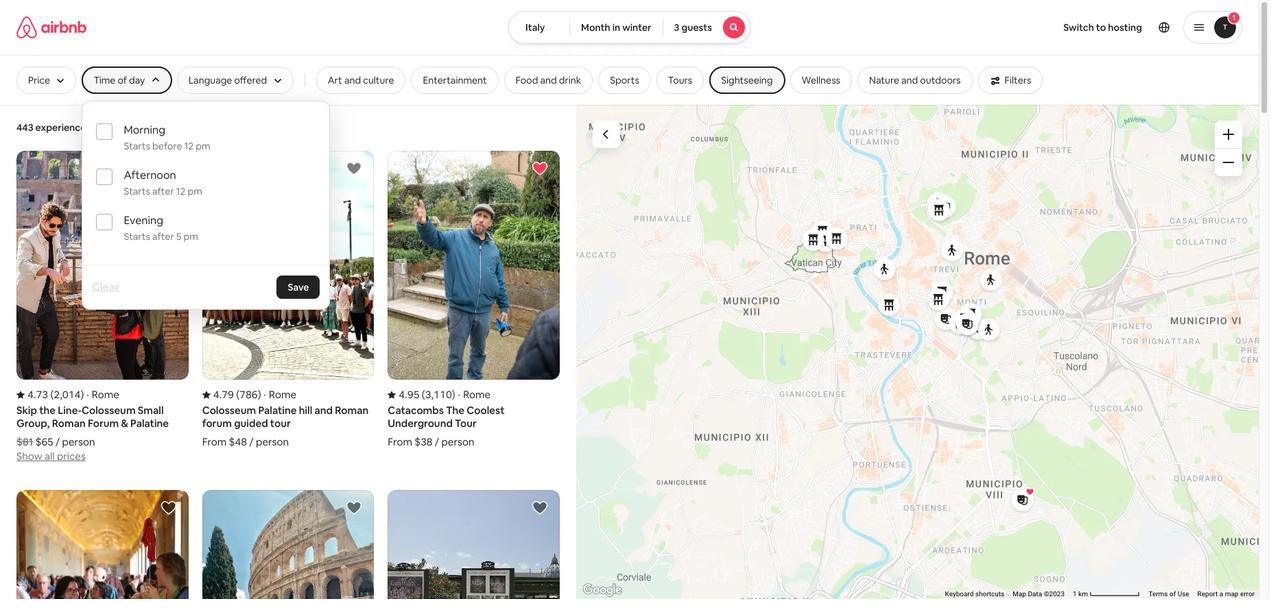 Task type: describe. For each thing, give the bounding box(es) containing it.
starts for evening
[[124, 231, 150, 243]]

catacombs the coolest underground tour group
[[388, 151, 560, 449]]

keyboard
[[945, 591, 974, 599]]

wellness
[[802, 74, 841, 86]]

terms
[[1149, 591, 1169, 599]]

guided
[[234, 417, 268, 430]]

palatine inside colosseum palatine hill and roman forum guided tour from $48 / person
[[258, 404, 297, 417]]

forum
[[88, 417, 119, 430]]

sports
[[610, 74, 640, 86]]

guests
[[682, 21, 712, 34]]

pm for afternoon
[[188, 185, 202, 198]]

shortcuts
[[976, 591, 1005, 599]]

2 add to wishlist image from the top
[[346, 500, 363, 517]]

1 add to wishlist image from the top
[[346, 161, 363, 177]]

and inside colosseum palatine hill and roman forum guided tour from $48 / person
[[315, 404, 333, 417]]

in
[[613, 21, 621, 34]]

· for 4.95 (3,110)
[[458, 389, 461, 402]]

and for nature
[[902, 74, 919, 86]]

and for art
[[344, 74, 361, 86]]

italy
[[526, 21, 545, 34]]

Wellness button
[[790, 67, 852, 94]]

report a map error link
[[1198, 591, 1255, 599]]

day
[[129, 74, 145, 86]]

error
[[1241, 591, 1255, 599]]

italy button
[[509, 11, 570, 44]]

culture
[[363, 74, 394, 86]]

clear
[[92, 280, 120, 294]]

· for 4.79 (786)
[[264, 389, 266, 402]]

colosseum palatine hill and roman forum guided tour from $48 / person
[[202, 404, 369, 449]]

clear button
[[85, 274, 127, 301]]

1 km button
[[1069, 590, 1145, 600]]

12 for morning
[[184, 140, 194, 152]]

drink
[[559, 74, 582, 86]]

zoom in image
[[1224, 129, 1235, 140]]

afternoon starts after 12 pm
[[124, 168, 202, 198]]

catacombs the coolest underground tour from $38 / person
[[388, 404, 505, 449]]

nature and outdoors
[[870, 74, 961, 86]]

(786)
[[236, 389, 261, 402]]

a
[[1220, 591, 1224, 599]]

google image
[[580, 582, 625, 600]]

1 km
[[1073, 591, 1090, 599]]

of for day
[[118, 74, 127, 86]]

pm for evening
[[184, 231, 198, 243]]

$38
[[415, 436, 433, 449]]

month
[[581, 21, 611, 34]]

art and culture
[[328, 74, 394, 86]]

· for 4.73 (2,014)
[[87, 389, 89, 402]]

winter
[[623, 21, 652, 34]]

art
[[328, 74, 342, 86]]

time of day button
[[82, 67, 172, 94]]

12 for afternoon
[[176, 185, 186, 198]]

before
[[152, 140, 182, 152]]

Nature and outdoors button
[[858, 67, 973, 94]]

save
[[288, 281, 309, 294]]

443 experiences
[[16, 121, 91, 134]]

time
[[94, 74, 116, 86]]

group,
[[16, 417, 50, 430]]

profile element
[[767, 0, 1243, 55]]

Art and culture button
[[316, 67, 406, 94]]

terms of use link
[[1149, 591, 1190, 599]]

report a map error
[[1198, 591, 1255, 599]]

4.73 (2,014)
[[27, 389, 84, 402]]

tour
[[455, 417, 477, 430]]

/ inside skip the line-colosseum small group, roman forum & palatine $81 $65 / person show all prices
[[55, 436, 60, 449]]

palatine inside skip the line-colosseum small group, roman forum & palatine $81 $65 / person show all prices
[[130, 417, 169, 430]]

show all prices button
[[16, 449, 86, 463]]

colosseum palatine hill and roman forum guided tour group
[[202, 151, 374, 449]]

catacombs
[[388, 404, 444, 417]]

the
[[446, 404, 465, 417]]

map data ©2023
[[1013, 591, 1065, 599]]

tours
[[668, 74, 693, 86]]

1
[[1073, 591, 1077, 599]]

3
[[674, 21, 680, 34]]

4.73
[[27, 389, 48, 402]]

· rome for hill
[[264, 389, 297, 402]]

food and drink
[[516, 74, 582, 86]]

month in winter
[[581, 21, 652, 34]]

month in winter button
[[570, 11, 663, 44]]

/ inside catacombs the coolest underground tour from $38 / person
[[435, 436, 439, 449]]

Entertainment button
[[411, 67, 499, 94]]

person inside colosseum palatine hill and roman forum guided tour from $48 / person
[[256, 436, 289, 449]]

prices
[[57, 450, 86, 463]]

keyboard shortcuts
[[945, 591, 1005, 599]]

remove from wishlist image
[[532, 161, 548, 177]]

$48
[[229, 436, 247, 449]]

keyboard shortcuts button
[[945, 590, 1005, 600]]

km
[[1079, 591, 1089, 599]]

/ inside colosseum palatine hill and roman forum guided tour from $48 / person
[[249, 436, 254, 449]]

roman inside skip the line-colosseum small group, roman forum & palatine $81 $65 / person show all prices
[[52, 417, 86, 430]]

small
[[138, 404, 164, 417]]



Task type: vqa. For each thing, say whether or not it's contained in the screenshot.
'4.95'
yes



Task type: locate. For each thing, give the bounding box(es) containing it.
1 vertical spatial pm
[[188, 185, 202, 198]]

person inside skip the line-colosseum small group, roman forum & palatine $81 $65 / person show all prices
[[62, 436, 95, 449]]

443
[[16, 121, 33, 134]]

Sports button
[[599, 67, 651, 94]]

1 · rome from the left
[[87, 389, 119, 402]]

and right art
[[344, 74, 361, 86]]

1 vertical spatial after
[[152, 231, 174, 243]]

1 horizontal spatial from
[[388, 436, 412, 449]]

0 horizontal spatial · rome
[[87, 389, 119, 402]]

and right hill
[[315, 404, 333, 417]]

1 horizontal spatial colosseum
[[202, 404, 256, 417]]

from down forum
[[202, 436, 227, 449]]

of
[[118, 74, 127, 86], [1170, 591, 1177, 599]]

None search field
[[509, 11, 751, 44]]

experiences
[[35, 121, 91, 134]]

rome up forum
[[92, 389, 119, 402]]

0 horizontal spatial rome
[[92, 389, 119, 402]]

2 horizontal spatial · rome
[[458, 389, 491, 402]]

after inside afternoon starts after 12 pm
[[152, 185, 174, 198]]

Sightseeing button
[[710, 67, 785, 94]]

starts for morning
[[124, 140, 150, 152]]

pm inside afternoon starts after 12 pm
[[188, 185, 202, 198]]

0 vertical spatial add to wishlist image
[[346, 161, 363, 177]]

5
[[176, 231, 181, 243]]

person down 'tour' at the bottom left of page
[[442, 436, 475, 449]]

morning
[[124, 123, 165, 137]]

of left day
[[118, 74, 127, 86]]

starts down morning
[[124, 140, 150, 152]]

0 vertical spatial after
[[152, 185, 174, 198]]

all
[[45, 450, 55, 463]]

skip the line-colosseum small group, roman forum & palatine group
[[16, 151, 189, 463]]

rome for coolest
[[463, 389, 491, 402]]

1 colosseum from the left
[[82, 404, 136, 417]]

terms of use
[[1149, 591, 1190, 599]]

(3,110)
[[422, 389, 456, 402]]

2 vertical spatial pm
[[184, 231, 198, 243]]

colosseum inside skip the line-colosseum small group, roman forum & palatine $81 $65 / person show all prices
[[82, 404, 136, 417]]

person down the tour
[[256, 436, 289, 449]]

the
[[39, 404, 56, 417]]

· rome inside "catacombs the coolest underground tour" group
[[458, 389, 491, 402]]

2 horizontal spatial /
[[435, 436, 439, 449]]

· up the the
[[458, 389, 461, 402]]

·
[[87, 389, 89, 402], [264, 389, 266, 402], [458, 389, 461, 402]]

entertainment
[[423, 74, 487, 86]]

12 inside afternoon starts after 12 pm
[[176, 185, 186, 198]]

roman inside colosseum palatine hill and roman forum guided tour from $48 / person
[[335, 404, 369, 417]]

rome inside colosseum palatine hill and roman forum guided tour group
[[269, 389, 297, 402]]

12 right before
[[184, 140, 194, 152]]

underground
[[388, 417, 453, 430]]

and right the nature
[[902, 74, 919, 86]]

3 / from the left
[[435, 436, 439, 449]]

pm inside evening starts after 5 pm
[[184, 231, 198, 243]]

google map
showing 24 experiences. including 1 saved experience. region
[[577, 104, 1259, 600]]

2 · rome from the left
[[264, 389, 297, 402]]

0 horizontal spatial of
[[118, 74, 127, 86]]

· rome up coolest
[[458, 389, 491, 402]]

colosseum down 4.79 out of 5 average rating,  786 reviews image
[[202, 404, 256, 417]]

2 vertical spatial starts
[[124, 231, 150, 243]]

rome for hill
[[269, 389, 297, 402]]

3 rome from the left
[[463, 389, 491, 402]]

1 vertical spatial of
[[1170, 591, 1177, 599]]

(2,014)
[[50, 389, 84, 402]]

1 horizontal spatial /
[[249, 436, 254, 449]]

starts inside morning starts before 12 pm
[[124, 140, 150, 152]]

· rome up the tour
[[264, 389, 297, 402]]

use
[[1178, 591, 1190, 599]]

of inside dropdown button
[[118, 74, 127, 86]]

· rome
[[87, 389, 119, 402], [264, 389, 297, 402], [458, 389, 491, 402]]

rome up coolest
[[463, 389, 491, 402]]

after for afternoon
[[152, 185, 174, 198]]

sightseeing
[[722, 74, 773, 86]]

4.79 out of 5 average rating,  786 reviews image
[[202, 389, 261, 402]]

palatine left hill
[[258, 404, 297, 417]]

· rome for coolest
[[458, 389, 491, 402]]

2 after from the top
[[152, 231, 174, 243]]

1 horizontal spatial palatine
[[258, 404, 297, 417]]

1 starts from the top
[[124, 140, 150, 152]]

colosseum left small
[[82, 404, 136, 417]]

pm
[[196, 140, 210, 152], [188, 185, 202, 198], [184, 231, 198, 243]]

3 guests
[[674, 21, 712, 34]]

· right the (2,014)
[[87, 389, 89, 402]]

2 from from the left
[[388, 436, 412, 449]]

and
[[344, 74, 361, 86], [540, 74, 557, 86], [902, 74, 919, 86], [315, 404, 333, 417]]

roman
[[335, 404, 369, 417], [52, 417, 86, 430]]

roman down the (2,014)
[[52, 417, 86, 430]]

3 · from the left
[[458, 389, 461, 402]]

12 down the afternoon
[[176, 185, 186, 198]]

after for evening
[[152, 231, 174, 243]]

12
[[184, 140, 194, 152], [176, 185, 186, 198]]

show
[[16, 450, 42, 463]]

pm inside morning starts before 12 pm
[[196, 140, 210, 152]]

rome up the tour
[[269, 389, 297, 402]]

2 horizontal spatial person
[[442, 436, 475, 449]]

2 person from the left
[[256, 436, 289, 449]]

Tours button
[[657, 67, 704, 94]]

3 starts from the top
[[124, 231, 150, 243]]

©2023
[[1044, 591, 1065, 599]]

0 horizontal spatial palatine
[[130, 417, 169, 430]]

of for use
[[1170, 591, 1177, 599]]

line-
[[58, 404, 82, 417]]

save button
[[277, 276, 320, 299]]

1 from from the left
[[202, 436, 227, 449]]

$65
[[35, 436, 53, 449]]

0 vertical spatial pm
[[196, 140, 210, 152]]

coolest
[[467, 404, 505, 417]]

2 starts from the top
[[124, 185, 150, 198]]

1 rome from the left
[[92, 389, 119, 402]]

evening
[[124, 213, 163, 228]]

and for food
[[540, 74, 557, 86]]

0 horizontal spatial roman
[[52, 417, 86, 430]]

forum
[[202, 417, 232, 430]]

hill
[[299, 404, 312, 417]]

0 vertical spatial of
[[118, 74, 127, 86]]

after left 5
[[152, 231, 174, 243]]

zoom out image
[[1224, 157, 1235, 168]]

colosseum
[[82, 404, 136, 417], [202, 404, 256, 417]]

1 horizontal spatial person
[[256, 436, 289, 449]]

2 rome from the left
[[269, 389, 297, 402]]

/ right $65
[[55, 436, 60, 449]]

nature
[[870, 74, 900, 86]]

none search field containing italy
[[509, 11, 751, 44]]

2 · from the left
[[264, 389, 266, 402]]

morning starts before 12 pm
[[124, 123, 210, 152]]

0 horizontal spatial colosseum
[[82, 404, 136, 417]]

1 horizontal spatial rome
[[269, 389, 297, 402]]

$81
[[16, 436, 33, 449]]

2 / from the left
[[249, 436, 254, 449]]

2 colosseum from the left
[[202, 404, 256, 417]]

pm right 5
[[184, 231, 198, 243]]

1 · from the left
[[87, 389, 89, 402]]

rome for line-
[[92, 389, 119, 402]]

4.95
[[399, 389, 420, 402]]

Food and drink button
[[504, 67, 593, 94]]

map
[[1226, 591, 1239, 599]]

2 horizontal spatial ·
[[458, 389, 461, 402]]

add to wishlist image inside skip the line-colosseum small group, roman forum & palatine group
[[160, 161, 177, 177]]

4.79 (786)
[[213, 389, 261, 402]]

0 vertical spatial 12
[[184, 140, 194, 152]]

4.79
[[213, 389, 234, 402]]

and left 'drink'
[[540, 74, 557, 86]]

add to wishlist image
[[346, 161, 363, 177], [346, 500, 363, 517]]

from inside colosseum palatine hill and roman forum guided tour from $48 / person
[[202, 436, 227, 449]]

skip
[[16, 404, 37, 417]]

1 / from the left
[[55, 436, 60, 449]]

1 horizontal spatial roman
[[335, 404, 369, 417]]

/ right $38
[[435, 436, 439, 449]]

skip the line-colosseum small group, roman forum & palatine $81 $65 / person show all prices
[[16, 404, 169, 463]]

add to wishlist image
[[160, 161, 177, 177], [160, 500, 177, 517], [532, 500, 548, 517]]

3 guests button
[[663, 11, 751, 44]]

· inside colosseum palatine hill and roman forum guided tour group
[[264, 389, 266, 402]]

food
[[516, 74, 538, 86]]

after down the afternoon
[[152, 185, 174, 198]]

starts down the afternoon
[[124, 185, 150, 198]]

rome inside "catacombs the coolest underground tour" group
[[463, 389, 491, 402]]

palatine
[[258, 404, 297, 417], [130, 417, 169, 430]]

starts for afternoon
[[124, 185, 150, 198]]

pm for morning
[[196, 140, 210, 152]]

colosseum inside colosseum palatine hill and roman forum guided tour from $48 / person
[[202, 404, 256, 417]]

/
[[55, 436, 60, 449], [249, 436, 254, 449], [435, 436, 439, 449]]

2 horizontal spatial rome
[[463, 389, 491, 402]]

0 horizontal spatial from
[[202, 436, 227, 449]]

starts inside evening starts after 5 pm
[[124, 231, 150, 243]]

1 horizontal spatial of
[[1170, 591, 1177, 599]]

0 horizontal spatial person
[[62, 436, 95, 449]]

pm up evening starts after 5 pm
[[188, 185, 202, 198]]

&
[[121, 417, 128, 430]]

report
[[1198, 591, 1218, 599]]

from left $38
[[388, 436, 412, 449]]

3 person from the left
[[442, 436, 475, 449]]

4.95 out of 5 average rating,  3,110 reviews image
[[388, 389, 456, 402]]

1 vertical spatial starts
[[124, 185, 150, 198]]

1 horizontal spatial · rome
[[264, 389, 297, 402]]

0 horizontal spatial ·
[[87, 389, 89, 402]]

4.95 (3,110)
[[399, 389, 456, 402]]

/ right $48 at the left
[[249, 436, 254, 449]]

after inside evening starts after 5 pm
[[152, 231, 174, 243]]

0 vertical spatial starts
[[124, 140, 150, 152]]

roman right hill
[[335, 404, 369, 417]]

rome
[[92, 389, 119, 402], [269, 389, 297, 402], [463, 389, 491, 402]]

starts inside afternoon starts after 12 pm
[[124, 185, 150, 198]]

12 inside morning starts before 12 pm
[[184, 140, 194, 152]]

afternoon
[[124, 168, 176, 183]]

palatine right &
[[130, 417, 169, 430]]

· inside skip the line-colosseum small group, roman forum & palatine group
[[87, 389, 89, 402]]

starts
[[124, 140, 150, 152], [124, 185, 150, 198], [124, 231, 150, 243]]

person up "prices"
[[62, 436, 95, 449]]

1 vertical spatial add to wishlist image
[[346, 500, 363, 517]]

tour
[[270, 417, 291, 430]]

1 after from the top
[[152, 185, 174, 198]]

of left use
[[1170, 591, 1177, 599]]

· right (786)
[[264, 389, 266, 402]]

· rome up forum
[[87, 389, 119, 402]]

map
[[1013, 591, 1027, 599]]

· rome inside colosseum palatine hill and roman forum guided tour group
[[264, 389, 297, 402]]

data
[[1028, 591, 1043, 599]]

1 vertical spatial 12
[[176, 185, 186, 198]]

0 horizontal spatial /
[[55, 436, 60, 449]]

· rome inside skip the line-colosseum small group, roman forum & palatine group
[[87, 389, 119, 402]]

from
[[202, 436, 227, 449], [388, 436, 412, 449]]

evening starts after 5 pm
[[124, 213, 198, 243]]

rome inside skip the line-colosseum small group, roman forum & palatine group
[[92, 389, 119, 402]]

starts down evening
[[124, 231, 150, 243]]

person
[[62, 436, 95, 449], [256, 436, 289, 449], [442, 436, 475, 449]]

1 horizontal spatial ·
[[264, 389, 266, 402]]

outdoors
[[921, 74, 961, 86]]

pm right before
[[196, 140, 210, 152]]

3 · rome from the left
[[458, 389, 491, 402]]

· rome for line-
[[87, 389, 119, 402]]

1 person from the left
[[62, 436, 95, 449]]

time of day
[[94, 74, 145, 86]]

person inside catacombs the coolest underground tour from $38 / person
[[442, 436, 475, 449]]

· inside "catacombs the coolest underground tour" group
[[458, 389, 461, 402]]

4.73 out of 5 average rating,  2,014 reviews image
[[16, 389, 84, 402]]

from inside catacombs the coolest underground tour from $38 / person
[[388, 436, 412, 449]]



